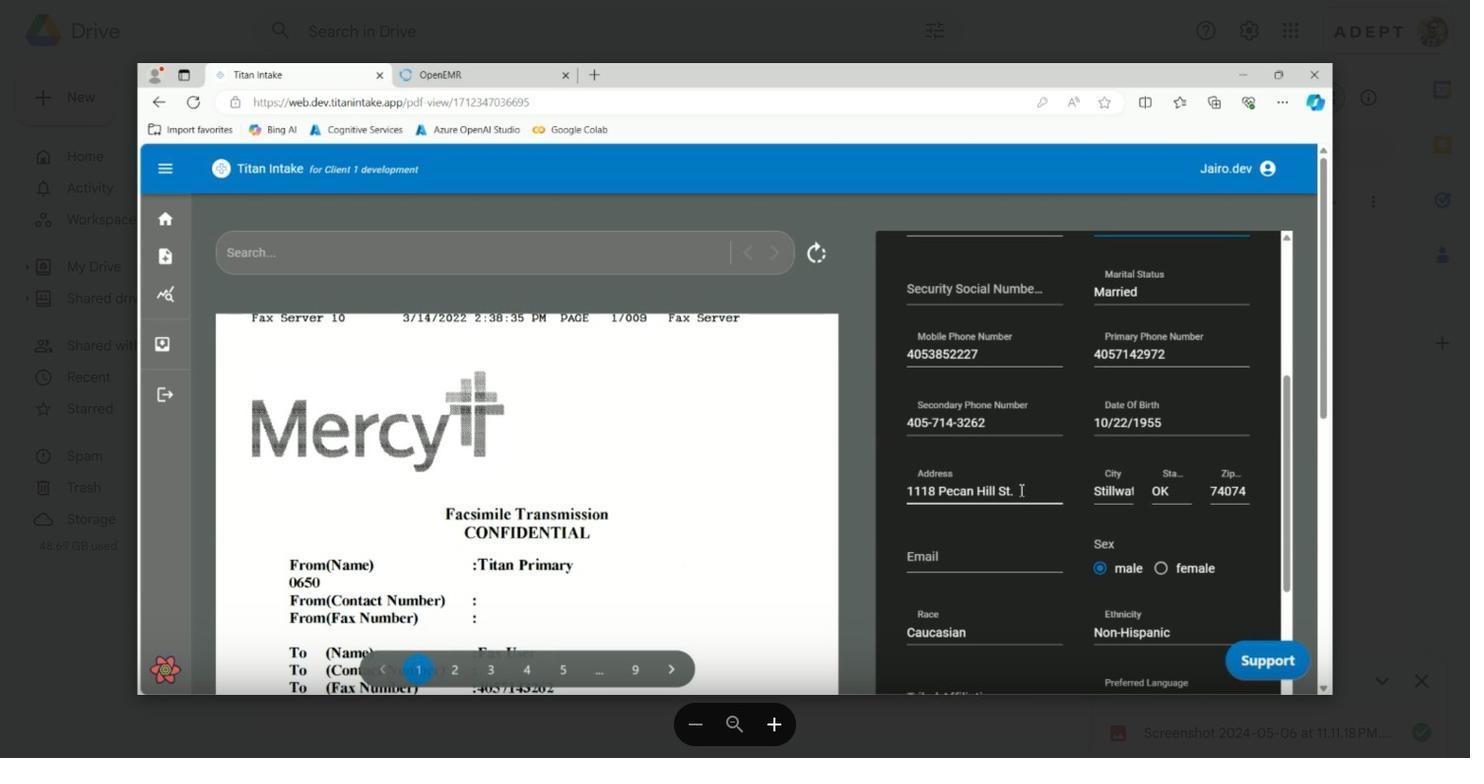 Task type: locate. For each thing, give the bounding box(es) containing it.
displaying screenshot 2024-05-06 at 11.11.18 pm.png image
[[138, 63, 1334, 695], [138, 63, 1334, 695]]

None search field
[[252, 7, 964, 54]]

workspaces element
[[67, 207, 234, 233]]

activity element
[[67, 175, 234, 201]]

tree
[[16, 141, 237, 535]]

close image
[[20, 20, 43, 43]]

tab list
[[1416, 62, 1471, 703]]

trashed items element
[[67, 475, 234, 501]]

reset zoom image
[[724, 713, 747, 736]]

navigation
[[16, 141, 237, 553]]

region
[[273, 184, 1396, 742]]

screenshot 2024-05-06 at 10.41.21 pm.png element
[[614, 246, 780, 266]]

1 row from the left
[[273, 232, 542, 519]]

quick sharing actions image
[[1429, 32, 1436, 35]]

1 list item from the left
[[257, 78, 406, 117]]

screenshot 2024-05-06 at 10.41.21 pm.png image more info (option + →) cell
[[558, 232, 827, 519]]

main content
[[0, 0, 1471, 758]]

image image
[[1111, 726, 1127, 741]]

search google drive image
[[261, 11, 301, 50]]

1 horizontal spatial row
[[558, 232, 827, 519]]

zoom in image
[[763, 713, 787, 736]]

2 list item from the left
[[406, 78, 590, 117]]

list
[[257, 78, 594, 117]]

screenshot 2024-05-06 at 11.11.18 pm.png element
[[1095, 709, 1395, 748]]

list item
[[257, 78, 406, 117], [406, 78, 590, 117]]

print image
[[1186, 20, 1209, 43]]

0 horizontal spatial row
[[273, 232, 542, 519]]

share. private to only me. image
[[1345, 25, 1362, 43]]

row
[[273, 232, 542, 519], [558, 232, 827, 519]]

storage element
[[67, 507, 234, 532]]

2 row from the left
[[558, 232, 827, 519]]

starred items element
[[67, 396, 234, 422]]



Task type: describe. For each thing, give the bounding box(es) containing it.
items shared with me element
[[67, 333, 234, 359]]

home element
[[67, 144, 234, 170]]

List radio
[[1237, 82, 1292, 113]]

more actions image
[[1280, 20, 1304, 43]]

image icon image
[[62, 23, 80, 40]]

1 upload complete dialog
[[1092, 655, 1447, 758]]

Grid radio
[[1292, 82, 1346, 113]]

add a comment image
[[1139, 20, 1162, 43]]

reverse sort direction image
[[1194, 192, 1212, 210]]

download image
[[1233, 20, 1257, 43]]

zoom out image
[[684, 713, 708, 736]]

screenshot 2024-05-06 at 11.11.18 pm.png image more info (option + →) cell
[[273, 232, 542, 519]]

spam element
[[67, 444, 234, 469]]

recent items element
[[67, 365, 234, 390]]

showing viewer. dialog
[[0, 0, 1471, 758]]

1 upload complete element
[[1110, 671, 1245, 691]]



Task type: vqa. For each thing, say whether or not it's contained in the screenshot.
Close 'icon'
yes



